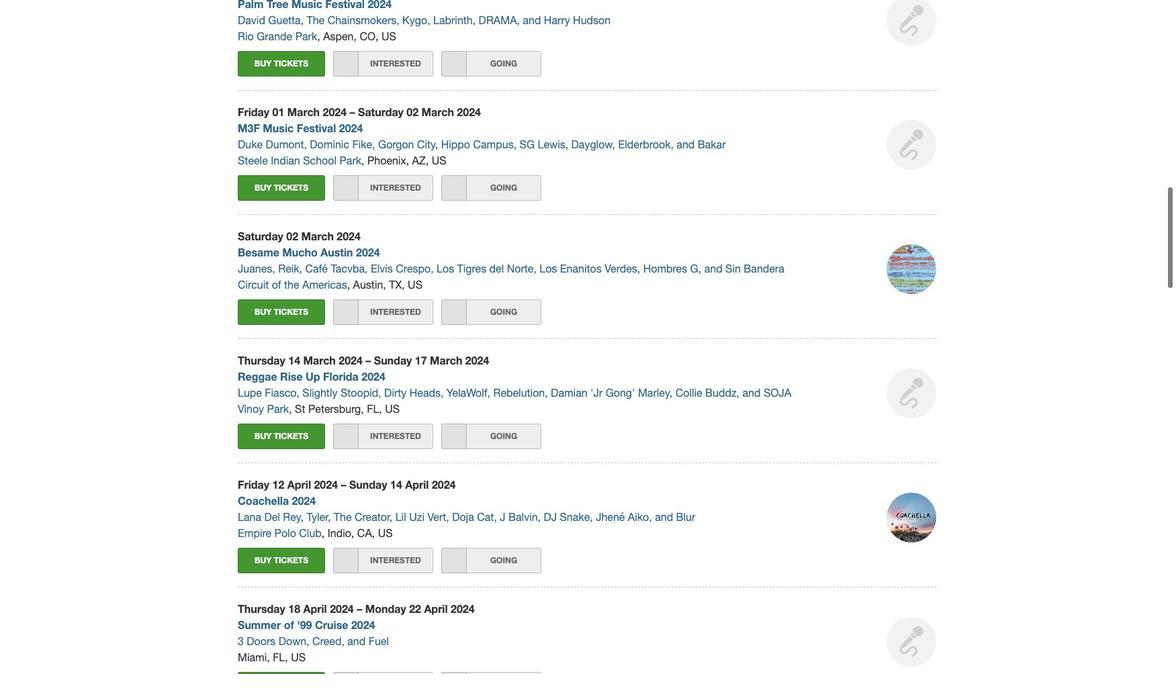 Task type: locate. For each thing, give the bounding box(es) containing it.
los right norte,
[[540, 263, 557, 275]]

buy tickets for music
[[255, 183, 308, 193]]

march up up
[[303, 354, 336, 367]]

harry
[[544, 14, 570, 26]]

and left bakar on the right top
[[677, 139, 695, 151]]

buy tickets for mucho
[[255, 307, 308, 317]]

1 horizontal spatial park
[[295, 30, 317, 43]]

and left fuel
[[347, 636, 366, 648]]

summer of '99 cruise 2024 3 doors down, creed, and fuel miami, fl, us
[[238, 619, 389, 664]]

thursday up summer on the left of the page
[[238, 603, 285, 615]]

0 horizontal spatial park
[[267, 403, 289, 415]]

the
[[307, 14, 325, 26], [334, 511, 352, 523]]

1 tickets from the top
[[274, 59, 308, 69]]

0 vertical spatial fl,
[[367, 403, 382, 415]]

going button down del
[[441, 300, 541, 325]]

empire
[[238, 527, 271, 540]]

saturday
[[358, 106, 404, 118], [238, 230, 283, 243]]

tickets down st
[[274, 431, 308, 442]]

heads,
[[410, 387, 444, 399]]

2024 up the tyler,
[[314, 478, 338, 491]]

friday up m3f
[[238, 106, 269, 118]]

florida
[[323, 370, 359, 383]]

norte,
[[507, 263, 537, 275]]

buy tickets down rio grande park link
[[255, 59, 308, 69]]

buy tickets down empire polo club link
[[255, 556, 308, 566]]

3 buy from the top
[[255, 307, 272, 317]]

0 horizontal spatial saturday
[[238, 230, 283, 243]]

dayglow,
[[571, 139, 615, 151]]

0 horizontal spatial 02
[[286, 230, 298, 243]]

0 vertical spatial 02
[[407, 106, 419, 118]]

dj
[[544, 511, 557, 523]]

sunday for 17
[[374, 354, 412, 367]]

1 friday from the top
[[238, 106, 269, 118]]

3 going from the top
[[490, 307, 517, 317]]

and inside summer of '99 cruise 2024 3 doors down, creed, and fuel miami, fl, us
[[347, 636, 366, 648]]

02
[[407, 106, 419, 118], [286, 230, 298, 243]]

interested button down ca,
[[333, 548, 433, 574]]

sunday left 17
[[374, 354, 412, 367]]

sin
[[726, 263, 741, 275]]

1 going button from the top
[[441, 51, 541, 77]]

friday up coachella
[[238, 478, 269, 491]]

j
[[500, 511, 506, 523]]

going for coachella 2024
[[490, 556, 517, 566]]

, down tacvba,
[[347, 279, 350, 291]]

2024 inside besame mucho austin 2024 juanes, reik, café tacvba, elvis crespo, los tigres del norte, los enanitos verdes, hombres g, and sin bandera circuit of the americas , austin, tx, us
[[356, 246, 380, 259]]

2024
[[323, 106, 347, 118], [457, 106, 481, 118], [339, 122, 363, 135], [337, 230, 361, 243], [356, 246, 380, 259], [339, 354, 363, 367], [465, 354, 489, 367], [362, 370, 385, 383], [314, 478, 338, 491], [432, 478, 456, 491], [292, 495, 316, 507], [330, 603, 354, 615], [451, 603, 475, 615], [351, 619, 375, 632]]

fl, down stoopid,
[[367, 403, 382, 415]]

0 vertical spatial sunday
[[374, 354, 412, 367]]

kygo,
[[402, 14, 430, 26]]

14 up rise
[[288, 354, 300, 367]]

thursday for thursday 18 april 2024 – monday 22 april 2024
[[238, 603, 285, 615]]

reggae rise up florida 2024 image
[[887, 369, 936, 419]]

the inside coachella 2024 lana del rey, tyler, the creator, lil uzi vert, doja cat, j balvin, dj snake, jhené aiko, and blur empire polo club , indio, ca, us
[[334, 511, 352, 523]]

2 thursday from the top
[[238, 603, 285, 615]]

park down guetta,
[[295, 30, 317, 43]]

3
[[238, 636, 244, 648]]

besame mucho austin 2024 image
[[887, 245, 936, 294]]

1 vertical spatial thursday
[[238, 603, 285, 615]]

3 buy tickets from the top
[[255, 307, 308, 317]]

us right co,
[[382, 30, 396, 43]]

4 tickets from the top
[[274, 431, 308, 442]]

phoenix,
[[367, 155, 409, 167]]

0 horizontal spatial 14
[[288, 354, 300, 367]]

the up "rio grande park , aspen, co, us" on the left
[[307, 14, 325, 26]]

az,
[[412, 155, 429, 167]]

april up '99 on the left
[[303, 603, 327, 615]]

buy tickets down "indian"
[[255, 183, 308, 193]]

going button for coachella 2024
[[441, 548, 541, 574]]

1 thursday from the top
[[238, 354, 285, 367]]

4 buy tickets from the top
[[255, 431, 308, 442]]

1 going from the top
[[490, 59, 517, 69]]

0 horizontal spatial of
[[272, 279, 281, 291]]

, left st
[[289, 403, 292, 415]]

interested for coachella 2024
[[370, 556, 421, 566]]

18
[[288, 603, 300, 615]]

– left monday
[[357, 603, 362, 615]]

and left harry
[[523, 14, 541, 26]]

thursday up reggae
[[238, 354, 285, 367]]

jhené
[[596, 511, 625, 523]]

1 vertical spatial of
[[284, 619, 294, 632]]

2024 up cruise
[[330, 603, 354, 615]]

2 going from the top
[[490, 183, 517, 193]]

– for 02
[[350, 106, 355, 118]]

0 vertical spatial friday
[[238, 106, 269, 118]]

2 friday from the top
[[238, 478, 269, 491]]

going button down yelawolf,
[[441, 424, 541, 450]]

lupe
[[238, 387, 262, 399]]

0 vertical spatial thursday
[[238, 354, 285, 367]]

– for 22
[[357, 603, 362, 615]]

02 up mucho
[[286, 230, 298, 243]]

2024 inside coachella 2024 lana del rey, tyler, the creator, lil uzi vert, doja cat, j balvin, dj snake, jhené aiko, and blur empire polo club , indio, ca, us
[[292, 495, 316, 507]]

going down j
[[490, 556, 517, 566]]

2024 inside summer of '99 cruise 2024 3 doors down, creed, and fuel miami, fl, us
[[351, 619, 375, 632]]

vinoy
[[238, 403, 264, 415]]

01
[[272, 106, 284, 118]]

bandera
[[744, 263, 784, 275]]

2024 up rey,
[[292, 495, 316, 507]]

– up stoopid,
[[366, 354, 371, 367]]

1 vertical spatial fl,
[[273, 652, 288, 664]]

3 tickets from the top
[[274, 307, 308, 317]]

0 vertical spatial saturday
[[358, 106, 404, 118]]

tickets down "indian"
[[274, 183, 308, 193]]

april up uzi
[[405, 478, 429, 491]]

4 interested button from the top
[[333, 424, 433, 450]]

4 buy from the top
[[255, 431, 272, 442]]

sunday up creator,
[[349, 478, 387, 491]]

3 going button from the top
[[441, 300, 541, 325]]

going button
[[441, 51, 541, 77], [441, 176, 541, 201], [441, 300, 541, 325], [441, 424, 541, 450], [441, 548, 541, 574]]

park down fike,
[[340, 155, 361, 167]]

1 buy from the top
[[255, 59, 272, 69]]

us down down,
[[291, 652, 306, 664]]

1 vertical spatial friday
[[238, 478, 269, 491]]

4 interested from the top
[[370, 431, 421, 442]]

going for besame mucho austin 2024
[[490, 307, 517, 317]]

going button for reggae rise up florida 2024
[[441, 424, 541, 450]]

interested button down phoenix,
[[333, 176, 433, 201]]

5 interested from the top
[[370, 556, 421, 566]]

2024 up festival at the top
[[323, 106, 347, 118]]

march up mucho
[[301, 230, 334, 243]]

cat,
[[477, 511, 497, 523]]

buy for coachella
[[255, 556, 272, 566]]

march for thursday 14 march 2024 – sunday 17 march 2024
[[303, 354, 336, 367]]

of left '99 on the left
[[284, 619, 294, 632]]

interested button down "dirty"
[[333, 424, 433, 450]]

and
[[523, 14, 541, 26], [677, 139, 695, 151], [704, 263, 723, 275], [743, 387, 761, 399], [655, 511, 673, 523], [347, 636, 366, 648]]

stoopid,
[[340, 387, 381, 399]]

uzi
[[409, 511, 424, 523]]

m3f
[[238, 122, 260, 135]]

1 horizontal spatial the
[[334, 511, 352, 523]]

damian
[[551, 387, 588, 399]]

us
[[382, 30, 396, 43], [432, 155, 446, 167], [408, 279, 423, 291], [385, 403, 400, 415], [378, 527, 393, 540], [291, 652, 306, 664]]

2 going button from the top
[[441, 176, 541, 201]]

1 horizontal spatial 02
[[407, 106, 419, 118]]

april
[[287, 478, 311, 491], [405, 478, 429, 491], [303, 603, 327, 615], [424, 603, 448, 615]]

1 horizontal spatial 14
[[390, 478, 402, 491]]

tickets
[[274, 59, 308, 69], [274, 183, 308, 193], [274, 307, 308, 317], [274, 431, 308, 442], [274, 556, 308, 566]]

rio grande park link
[[238, 30, 317, 43]]

and inside the reggae rise up florida 2024 lupe fiasco, slightly stoopid, dirty heads, yelawolf, rebelution, damian 'jr gong' marley, collie buddz, and soja vinoy park , st petersburg, fl, us
[[743, 387, 761, 399]]

, down fike,
[[361, 155, 364, 167]]

us right az, on the left top of the page
[[432, 155, 446, 167]]

3 interested button from the top
[[333, 300, 433, 325]]

saturday up besame
[[238, 230, 283, 243]]

tickets for music
[[274, 183, 308, 193]]

sunday
[[374, 354, 412, 367], [349, 478, 387, 491]]

st
[[295, 403, 305, 415]]

buy tickets
[[255, 59, 308, 69], [255, 183, 308, 193], [255, 307, 308, 317], [255, 431, 308, 442], [255, 556, 308, 566]]

0 vertical spatial the
[[307, 14, 325, 26]]

dumont,
[[266, 139, 307, 151]]

buy tickets down vinoy park link on the bottom left
[[255, 431, 308, 442]]

interested button down co,
[[333, 51, 433, 77]]

tickets down rio grande park link
[[274, 59, 308, 69]]

going button down cat,
[[441, 548, 541, 574]]

march up festival at the top
[[287, 106, 320, 118]]

0 vertical spatial 14
[[288, 354, 300, 367]]

3 interested from the top
[[370, 307, 421, 317]]

buy down steele
[[255, 183, 272, 193]]

4 going from the top
[[490, 431, 517, 442]]

david
[[238, 14, 265, 26]]

of inside summer of '99 cruise 2024 3 doors down, creed, and fuel miami, fl, us
[[284, 619, 294, 632]]

interested button
[[333, 51, 433, 77], [333, 176, 433, 201], [333, 300, 433, 325], [333, 424, 433, 450], [333, 548, 433, 574]]

2024 down friday 01 march 2024 – saturday 02 march 2024
[[339, 122, 363, 135]]

of left the
[[272, 279, 281, 291]]

going button down campus,
[[441, 176, 541, 201]]

buy tickets down the
[[255, 307, 308, 317]]

los left tigres
[[437, 263, 454, 275]]

bakar
[[698, 139, 726, 151]]

5 going from the top
[[490, 556, 517, 566]]

friday for friday 01 march 2024 – saturday 02 march 2024
[[238, 106, 269, 118]]

buy down grande
[[255, 59, 272, 69]]

1 vertical spatial the
[[334, 511, 352, 523]]

5 tickets from the top
[[274, 556, 308, 566]]

5 going button from the top
[[441, 548, 541, 574]]

2 horizontal spatial park
[[340, 155, 361, 167]]

1 horizontal spatial of
[[284, 619, 294, 632]]

– up "indio,"
[[341, 478, 346, 491]]

park inside the reggae rise up florida 2024 lupe fiasco, slightly stoopid, dirty heads, yelawolf, rebelution, damian 'jr gong' marley, collie buddz, and soja vinoy park , st petersburg, fl, us
[[267, 403, 289, 415]]

buy down the circuit on the left top of page
[[255, 307, 272, 317]]

us down crespo,
[[408, 279, 423, 291]]

2 tickets from the top
[[274, 183, 308, 193]]

monday
[[365, 603, 406, 615]]

and right g, on the top of page
[[704, 263, 723, 275]]

interested for reggae rise up florida 2024
[[370, 431, 421, 442]]

collie
[[676, 387, 702, 399]]

tickets for rise
[[274, 431, 308, 442]]

fike,
[[352, 139, 375, 151]]

0 horizontal spatial fl,
[[273, 652, 288, 664]]

elderbrook,
[[618, 139, 674, 151]]

us down "dirty"
[[385, 403, 400, 415]]

saturday up the gorgon in the left of the page
[[358, 106, 404, 118]]

0 horizontal spatial the
[[307, 14, 325, 26]]

verdes,
[[605, 263, 640, 275]]

thursday
[[238, 354, 285, 367], [238, 603, 285, 615]]

2024 down thursday 14 march 2024 – sunday 17 march 2024
[[362, 370, 385, 383]]

going down del
[[490, 307, 517, 317]]

going down drama,
[[490, 59, 517, 69]]

2 los from the left
[[540, 263, 557, 275]]

– up fike,
[[350, 106, 355, 118]]

, inside coachella 2024 lana del rey, tyler, the creator, lil uzi vert, doja cat, j balvin, dj snake, jhené aiko, and blur empire polo club , indio, ca, us
[[322, 527, 325, 540]]

tickets down polo in the left bottom of the page
[[274, 556, 308, 566]]

buy for besame
[[255, 307, 272, 317]]

interested button for besame mucho austin 2024
[[333, 300, 433, 325]]

interested for besame mucho austin 2024
[[370, 307, 421, 317]]

and left soja on the right of the page
[[743, 387, 761, 399]]

4 going button from the top
[[441, 424, 541, 450]]

palm tree music festival 2024 image
[[887, 0, 936, 46]]

us inside besame mucho austin 2024 juanes, reik, café tacvba, elvis crespo, los tigres del norte, los enanitos verdes, hombres g, and sin bandera circuit of the americas , austin, tx, us
[[408, 279, 423, 291]]

march right 17
[[430, 354, 462, 367]]

interested down "dirty"
[[370, 431, 421, 442]]

park inside the m3f music festival 2024 duke dumont, dominic fike, gorgon city, hippo campus, sg lewis, dayglow, elderbrook, and bakar steele indian school park , phoenix, az, us
[[340, 155, 361, 167]]

1 vertical spatial sunday
[[349, 478, 387, 491]]

fuel
[[369, 636, 389, 648]]

2024 down "thursday 18 april 2024 – monday 22 april 2024"
[[351, 619, 375, 632]]

interested down phoenix,
[[370, 183, 421, 193]]

fl, inside summer of '99 cruise 2024 3 doors down, creed, and fuel miami, fl, us
[[273, 652, 288, 664]]

going
[[490, 59, 517, 69], [490, 183, 517, 193], [490, 307, 517, 317], [490, 431, 517, 442], [490, 556, 517, 566]]

down,
[[279, 636, 309, 648]]

coachella 2024 lana del rey, tyler, the creator, lil uzi vert, doja cat, j balvin, dj snake, jhené aiko, and blur empire polo club , indio, ca, us
[[238, 495, 695, 540]]

drama,
[[479, 14, 520, 26]]

'99
[[297, 619, 312, 632]]

steele
[[238, 155, 268, 167]]

us inside coachella 2024 lana del rey, tyler, the creator, lil uzi vert, doja cat, j balvin, dj snake, jhené aiko, and blur empire polo club , indio, ca, us
[[378, 527, 393, 540]]

us right ca,
[[378, 527, 393, 540]]

rebelution,
[[493, 387, 548, 399]]

2 buy from the top
[[255, 183, 272, 193]]

balvin,
[[509, 511, 541, 523]]

5 buy tickets from the top
[[255, 556, 308, 566]]

1 horizontal spatial los
[[540, 263, 557, 275]]

going button down drama,
[[441, 51, 541, 77]]

g,
[[690, 263, 701, 275]]

going down the reggae rise up florida 2024 lupe fiasco, slightly stoopid, dirty heads, yelawolf, rebelution, damian 'jr gong' marley, collie buddz, and soja vinoy park , st petersburg, fl, us at the bottom of page
[[490, 431, 517, 442]]

indio,
[[328, 527, 354, 540]]

2 vertical spatial park
[[267, 403, 289, 415]]

buddz,
[[705, 387, 740, 399]]

march
[[287, 106, 320, 118], [422, 106, 454, 118], [301, 230, 334, 243], [303, 354, 336, 367], [430, 354, 462, 367]]

2 buy tickets from the top
[[255, 183, 308, 193]]

park
[[295, 30, 317, 43], [340, 155, 361, 167], [267, 403, 289, 415]]

2 interested from the top
[[370, 183, 421, 193]]

interested down ca,
[[370, 556, 421, 566]]

interested button down the austin,
[[333, 300, 433, 325]]

us inside summer of '99 cruise 2024 3 doors down, creed, and fuel miami, fl, us
[[291, 652, 306, 664]]

buy down vinoy park link on the bottom left
[[255, 431, 272, 442]]

besame
[[238, 246, 279, 259]]

summer of '99 cruise 2024 image
[[887, 618, 936, 667]]

going button for besame mucho austin 2024
[[441, 300, 541, 325]]

5 buy from the top
[[255, 556, 272, 566]]

vert,
[[427, 511, 449, 523]]

2 interested button from the top
[[333, 176, 433, 201]]

14
[[288, 354, 300, 367], [390, 478, 402, 491]]

02 up city, at the top left of page
[[407, 106, 419, 118]]

park down fiasco,
[[267, 403, 289, 415]]

guetta,
[[268, 14, 304, 26]]

5 interested button from the top
[[333, 548, 433, 574]]

interested
[[370, 59, 421, 69], [370, 183, 421, 193], [370, 307, 421, 317], [370, 431, 421, 442], [370, 556, 421, 566]]

1 vertical spatial park
[[340, 155, 361, 167]]

interested down tx,
[[370, 307, 421, 317]]

interested down co,
[[370, 59, 421, 69]]

0 vertical spatial of
[[272, 279, 281, 291]]

sunday for 14
[[349, 478, 387, 491]]

1 horizontal spatial fl,
[[367, 403, 382, 415]]

buy down empire
[[255, 556, 272, 566]]

interested button for coachella 2024
[[333, 548, 433, 574]]

2024 inside the reggae rise up florida 2024 lupe fiasco, slightly stoopid, dirty heads, yelawolf, rebelution, damian 'jr gong' marley, collie buddz, and soja vinoy park , st petersburg, fl, us
[[362, 370, 385, 383]]

, down the tyler,
[[322, 527, 325, 540]]

0 horizontal spatial los
[[437, 263, 454, 275]]

14 up the lil
[[390, 478, 402, 491]]

2024 up the elvis
[[356, 246, 380, 259]]

fl, down down,
[[273, 652, 288, 664]]

1 vertical spatial saturday
[[238, 230, 283, 243]]

friday
[[238, 106, 269, 118], [238, 478, 269, 491]]

going down campus,
[[490, 183, 517, 193]]

buy tickets for 2024
[[255, 556, 308, 566]]

2024 up the m3f music festival 2024 duke dumont, dominic fike, gorgon city, hippo campus, sg lewis, dayglow, elderbrook, and bakar steele indian school park , phoenix, az, us
[[457, 106, 481, 118]]

interested for m3f music festival 2024
[[370, 183, 421, 193]]

the up "indio,"
[[334, 511, 352, 523]]

, left aspen,
[[317, 30, 320, 43]]



Task type: describe. For each thing, give the bounding box(es) containing it.
tickets for mucho
[[274, 307, 308, 317]]

friday for friday 12 april 2024 – sunday 14 april 2024
[[238, 478, 269, 491]]

thursday 18 april 2024 – monday 22 april 2024
[[238, 603, 475, 615]]

mucho
[[282, 246, 318, 259]]

and inside coachella 2024 lana del rey, tyler, the creator, lil uzi vert, doja cat, j balvin, dj snake, jhené aiko, and blur empire polo club , indio, ca, us
[[655, 511, 673, 523]]

saturday 02 march 2024
[[238, 230, 361, 243]]

2024 inside the m3f music festival 2024 duke dumont, dominic fike, gorgon city, hippo campus, sg lewis, dayglow, elderbrook, and bakar steele indian school park , phoenix, az, us
[[339, 122, 363, 135]]

tacvba,
[[331, 263, 368, 275]]

2024 up austin
[[337, 230, 361, 243]]

snake,
[[560, 511, 593, 523]]

club
[[299, 527, 322, 540]]

co,
[[360, 30, 379, 43]]

enanitos
[[560, 263, 602, 275]]

march for friday 01 march 2024 – saturday 02 march 2024
[[287, 106, 320, 118]]

david guetta, the chainsmokers, kygo, labrinth, drama, and harry hudson
[[238, 14, 611, 26]]

school
[[303, 155, 337, 167]]

fl, inside the reggae rise up florida 2024 lupe fiasco, slightly stoopid, dirty heads, yelawolf, rebelution, damian 'jr gong' marley, collie buddz, and soja vinoy park , st petersburg, fl, us
[[367, 403, 382, 415]]

marley,
[[638, 387, 673, 399]]

dirty
[[384, 387, 407, 399]]

creed,
[[312, 636, 344, 648]]

juanes,
[[238, 263, 275, 275]]

rey,
[[283, 511, 304, 523]]

1 los from the left
[[437, 263, 454, 275]]

buy for m3f
[[255, 183, 272, 193]]

hombres
[[643, 263, 687, 275]]

and inside besame mucho austin 2024 juanes, reik, café tacvba, elvis crespo, los tigres del norte, los enanitos verdes, hombres g, and sin bandera circuit of the americas , austin, tx, us
[[704, 263, 723, 275]]

and inside david guetta, the chainsmokers, kygo, labrinth, drama, and harry hudson link
[[523, 14, 541, 26]]

austin,
[[353, 279, 386, 291]]

rise
[[280, 370, 303, 383]]

lil
[[395, 511, 406, 523]]

coachella
[[238, 495, 289, 507]]

of inside besame mucho austin 2024 juanes, reik, café tacvba, elvis crespo, los tigres del norte, los enanitos verdes, hombres g, and sin bandera circuit of the americas , austin, tx, us
[[272, 279, 281, 291]]

2024 right 22
[[451, 603, 475, 615]]

blur
[[676, 511, 695, 523]]

gorgon
[[378, 139, 414, 151]]

the
[[284, 279, 299, 291]]

1 interested from the top
[[370, 59, 421, 69]]

austin
[[321, 246, 353, 259]]

buy tickets for rise
[[255, 431, 308, 442]]

sg
[[520, 139, 535, 151]]

rio
[[238, 30, 254, 43]]

campus,
[[473, 139, 517, 151]]

april right 12
[[287, 478, 311, 491]]

duke
[[238, 139, 263, 151]]

indian
[[271, 155, 300, 167]]

gong'
[[606, 387, 635, 399]]

slightly
[[302, 387, 338, 399]]

going for m3f music festival 2024
[[490, 183, 517, 193]]

2024 up vert,
[[432, 478, 456, 491]]

buy for reggae
[[255, 431, 272, 442]]

1 horizontal spatial saturday
[[358, 106, 404, 118]]

'jr
[[591, 387, 603, 399]]

besame mucho austin 2024 juanes, reik, café tacvba, elvis crespo, los tigres del norte, los enanitos verdes, hombres g, and sin bandera circuit of the americas , austin, tx, us
[[238, 246, 784, 291]]

reggae
[[238, 370, 277, 383]]

doja
[[452, 511, 474, 523]]

us inside the m3f music festival 2024 duke dumont, dominic fike, gorgon city, hippo campus, sg lewis, dayglow, elderbrook, and bakar steele indian school park , phoenix, az, us
[[432, 155, 446, 167]]

– for 14
[[341, 478, 346, 491]]

doors
[[247, 636, 276, 648]]

lewis,
[[538, 139, 568, 151]]

elvis
[[371, 263, 393, 275]]

0 vertical spatial park
[[295, 30, 317, 43]]

tigres
[[457, 263, 486, 275]]

22
[[409, 603, 421, 615]]

1 buy tickets from the top
[[255, 59, 308, 69]]

, inside besame mucho austin 2024 juanes, reik, café tacvba, elvis crespo, los tigres del norte, los enanitos verdes, hombres g, and sin bandera circuit of the americas , austin, tx, us
[[347, 279, 350, 291]]

petersburg,
[[308, 403, 364, 415]]

hudson
[[573, 14, 611, 26]]

del
[[264, 511, 280, 523]]

thursday 14 march 2024 – sunday 17 march 2024
[[238, 354, 489, 367]]

thursday for thursday 14 march 2024 – sunday 17 march 2024
[[238, 354, 285, 367]]

and inside the m3f music festival 2024 duke dumont, dominic fike, gorgon city, hippo campus, sg lewis, dayglow, elderbrook, and bakar steele indian school park , phoenix, az, us
[[677, 139, 695, 151]]

interested button for reggae rise up florida 2024
[[333, 424, 433, 450]]

the inside david guetta, the chainsmokers, kygo, labrinth, drama, and harry hudson link
[[307, 14, 325, 26]]

going button for m3f music festival 2024
[[441, 176, 541, 201]]

interested button for m3f music festival 2024
[[333, 176, 433, 201]]

– for 17
[[366, 354, 371, 367]]

creator,
[[355, 511, 392, 523]]

up
[[306, 370, 320, 383]]

labrinth,
[[433, 14, 476, 26]]

1 vertical spatial 02
[[286, 230, 298, 243]]

2024 up florida
[[339, 354, 363, 367]]

del
[[489, 263, 504, 275]]

americas
[[302, 279, 347, 291]]

david guetta, the chainsmokers, kygo, labrinth, drama, and harry hudson link
[[238, 0, 875, 26]]

soja
[[764, 387, 791, 399]]

m3f music festival 2024 image
[[887, 120, 936, 170]]

hippo
[[441, 139, 470, 151]]

crespo,
[[396, 263, 434, 275]]

going for reggae rise up florida 2024
[[490, 431, 517, 442]]

city,
[[417, 139, 438, 151]]

friday 12 april 2024 – sunday 14 april 2024
[[238, 478, 456, 491]]

coachella 2024 image
[[887, 493, 936, 543]]

17
[[415, 354, 427, 367]]

steele indian school park link
[[238, 155, 361, 167]]

empire polo club link
[[238, 527, 322, 540]]

april right 22
[[424, 603, 448, 615]]

12
[[272, 478, 284, 491]]

circuit
[[238, 279, 269, 291]]

ca,
[[357, 527, 375, 540]]

1 interested button from the top
[[333, 51, 433, 77]]

yelawolf,
[[447, 387, 490, 399]]

march up city, at the top left of page
[[422, 106, 454, 118]]

, inside the reggae rise up florida 2024 lupe fiasco, slightly stoopid, dirty heads, yelawolf, rebelution, damian 'jr gong' marley, collie buddz, and soja vinoy park , st petersburg, fl, us
[[289, 403, 292, 415]]

cruise
[[315, 619, 348, 632]]

1 vertical spatial 14
[[390, 478, 402, 491]]

tickets for 2024
[[274, 556, 308, 566]]

2024 up yelawolf,
[[465, 354, 489, 367]]

polo
[[274, 527, 296, 540]]

march for saturday 02 march 2024
[[301, 230, 334, 243]]

us inside the reggae rise up florida 2024 lupe fiasco, slightly stoopid, dirty heads, yelawolf, rebelution, damian 'jr gong' marley, collie buddz, and soja vinoy park , st petersburg, fl, us
[[385, 403, 400, 415]]

festival
[[297, 122, 336, 135]]

summer
[[238, 619, 281, 632]]

lana
[[238, 511, 261, 523]]

fiasco,
[[265, 387, 300, 399]]

music
[[263, 122, 294, 135]]

, inside the m3f music festival 2024 duke dumont, dominic fike, gorgon city, hippo campus, sg lewis, dayglow, elderbrook, and bakar steele indian school park , phoenix, az, us
[[361, 155, 364, 167]]



Task type: vqa. For each thing, say whether or not it's contained in the screenshot.


